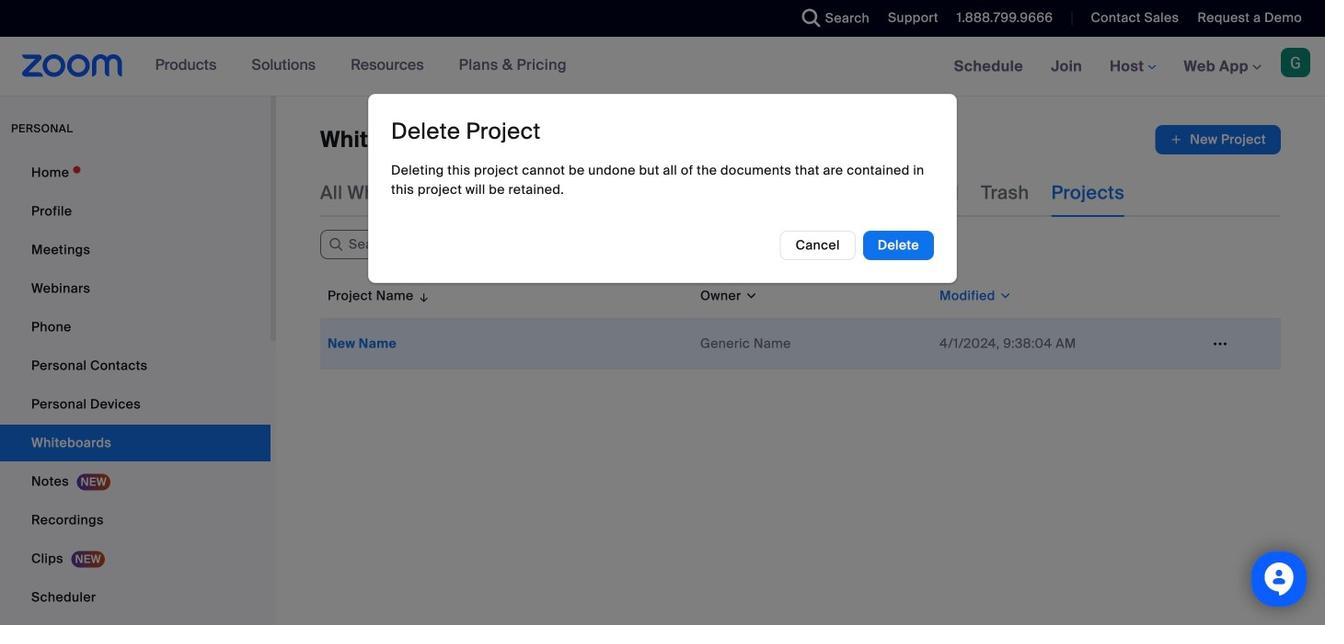 Task type: vqa. For each thing, say whether or not it's contained in the screenshot.
5th menu item from the bottom of the Admin Menu menu
no



Task type: locate. For each thing, give the bounding box(es) containing it.
heading
[[391, 117, 541, 146]]

banner
[[0, 37, 1326, 97]]

application
[[320, 274, 1281, 370]]

Search text field
[[320, 230, 541, 260]]

dialog
[[368, 94, 957, 284]]

meetings navigation
[[941, 37, 1326, 97]]



Task type: describe. For each thing, give the bounding box(es) containing it.
add image
[[1170, 131, 1183, 149]]

product information navigation
[[141, 37, 581, 96]]

arrow down image
[[414, 285, 431, 307]]

edit project image
[[1206, 336, 1235, 353]]

personal menu menu
[[0, 155, 271, 626]]

tabs of all whiteboard page tab list
[[320, 169, 1125, 217]]



